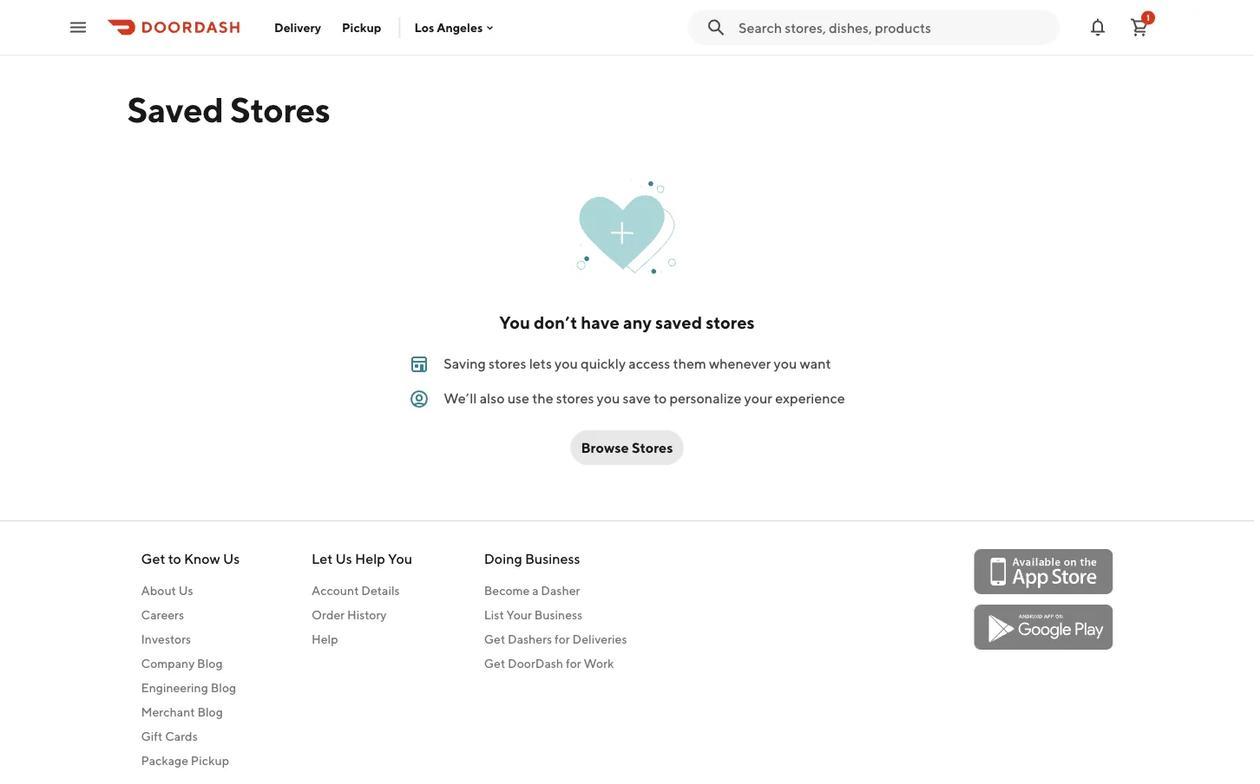 Task type: locate. For each thing, give the bounding box(es) containing it.
business down become a dasher link
[[535, 608, 583, 623]]

2 vertical spatial stores
[[557, 390, 594, 407]]

blog down engineering blog link
[[197, 706, 223, 720]]

you right lets
[[555, 356, 578, 372]]

get left doordash
[[484, 657, 506, 671]]

save
[[623, 390, 651, 407]]

list your business link
[[484, 607, 627, 624]]

we'll also use the stores you save to personalize your experience
[[444, 390, 846, 407]]

us right know
[[223, 551, 240, 568]]

us up careers link
[[179, 584, 193, 598]]

saved
[[656, 313, 703, 333]]

us
[[223, 551, 240, 568], [336, 551, 352, 568], [179, 584, 193, 598]]

us right let
[[336, 551, 352, 568]]

to
[[654, 390, 667, 407], [168, 551, 181, 568]]

delivery button
[[264, 13, 332, 41]]

stores
[[706, 313, 755, 333], [489, 356, 527, 372], [557, 390, 594, 407]]

order
[[312, 608, 345, 623]]

stores right the
[[557, 390, 594, 407]]

1 items, open order cart image
[[1130, 17, 1151, 38]]

you left want on the top right of the page
[[774, 356, 798, 372]]

1 vertical spatial business
[[535, 608, 583, 623]]

doing
[[484, 551, 523, 568]]

your
[[507, 608, 532, 623]]

doordash
[[508, 657, 564, 671]]

list your business
[[484, 608, 583, 623]]

to left know
[[168, 551, 181, 568]]

stores for saved stores
[[230, 89, 330, 130]]

blog
[[197, 657, 223, 671], [211, 681, 236, 696], [197, 706, 223, 720]]

get doordash for work
[[484, 657, 614, 671]]

pickup inside package pickup link
[[191, 754, 229, 769]]

company
[[141, 657, 195, 671]]

lets
[[529, 356, 552, 372]]

us inside "link"
[[179, 584, 193, 598]]

delivery
[[274, 20, 321, 34]]

them
[[673, 356, 707, 372]]

stores down delivery 'button'
[[230, 89, 330, 130]]

saved
[[127, 89, 224, 130]]

0 horizontal spatial you
[[555, 356, 578, 372]]

0 vertical spatial stores
[[706, 313, 755, 333]]

pickup
[[342, 20, 382, 34], [191, 754, 229, 769]]

2 horizontal spatial you
[[774, 356, 798, 372]]

blog down company blog link
[[211, 681, 236, 696]]

you
[[555, 356, 578, 372], [774, 356, 798, 372], [597, 390, 620, 407]]

investors link
[[141, 631, 240, 649]]

angeles
[[437, 20, 483, 35]]

1 horizontal spatial pickup
[[342, 20, 382, 34]]

1 vertical spatial for
[[566, 657, 582, 671]]

stores left lets
[[489, 356, 527, 372]]

help link
[[312, 631, 413, 649]]

open menu image
[[68, 17, 89, 38]]

business up become a dasher link
[[525, 551, 580, 568]]

1 horizontal spatial stores
[[557, 390, 594, 407]]

whenever
[[709, 356, 772, 372]]

0 vertical spatial get
[[141, 551, 165, 568]]

0 horizontal spatial us
[[179, 584, 193, 598]]

0 vertical spatial for
[[555, 633, 570, 647]]

get inside 'link'
[[484, 633, 506, 647]]

doing business
[[484, 551, 580, 568]]

account details link
[[312, 583, 413, 600]]

dashers
[[508, 633, 552, 647]]

0 horizontal spatial help
[[312, 633, 338, 647]]

1
[[1147, 13, 1151, 23]]

merchant blog
[[141, 706, 223, 720]]

blog for company blog
[[197, 657, 223, 671]]

gift cards
[[141, 730, 198, 744]]

browse stores button
[[571, 431, 684, 465]]

2 horizontal spatial us
[[336, 551, 352, 568]]

1 horizontal spatial stores
[[632, 440, 673, 456]]

0 vertical spatial business
[[525, 551, 580, 568]]

stores
[[230, 89, 330, 130], [632, 440, 673, 456]]

0 horizontal spatial you
[[388, 551, 413, 568]]

about us link
[[141, 583, 240, 600]]

get down list
[[484, 633, 506, 647]]

for for dashers
[[555, 633, 570, 647]]

for down 'list your business' "link"
[[555, 633, 570, 647]]

for
[[555, 633, 570, 647], [566, 657, 582, 671]]

stores inside button
[[632, 440, 673, 456]]

help down 'order'
[[312, 633, 338, 647]]

0 horizontal spatial stores
[[230, 89, 330, 130]]

2 horizontal spatial stores
[[706, 313, 755, 333]]

account details
[[312, 584, 400, 598]]

package pickup
[[141, 754, 229, 769]]

you up details
[[388, 551, 413, 568]]

1 horizontal spatial help
[[355, 551, 386, 568]]

0 horizontal spatial pickup
[[191, 754, 229, 769]]

you
[[500, 313, 531, 333], [388, 551, 413, 568]]

1 vertical spatial stores
[[632, 440, 673, 456]]

los angeles button
[[415, 20, 497, 35]]

los
[[415, 20, 434, 35]]

pickup down gift cards link at left bottom
[[191, 754, 229, 769]]

help up account details 'link' on the bottom left of the page
[[355, 551, 386, 568]]

pickup left los
[[342, 20, 382, 34]]

for left work
[[566, 657, 582, 671]]

for inside get dashers for deliveries 'link'
[[555, 633, 570, 647]]

0 vertical spatial blog
[[197, 657, 223, 671]]

experience
[[776, 390, 846, 407]]

package
[[141, 754, 188, 769]]

browse
[[581, 440, 629, 456]]

deliveries
[[573, 633, 627, 647]]

0 vertical spatial to
[[654, 390, 667, 407]]

let
[[312, 551, 333, 568]]

0 vertical spatial stores
[[230, 89, 330, 130]]

careers
[[141, 608, 184, 623]]

1 horizontal spatial you
[[597, 390, 620, 407]]

1 vertical spatial help
[[312, 633, 338, 647]]

get for get dashers for deliveries
[[484, 633, 506, 647]]

we'll
[[444, 390, 477, 407]]

1 vertical spatial stores
[[489, 356, 527, 372]]

company blog link
[[141, 656, 240, 673]]

you left save
[[597, 390, 620, 407]]

you left don't
[[500, 313, 531, 333]]

a
[[533, 584, 539, 598]]

for inside "get doordash for work" link
[[566, 657, 582, 671]]

1 vertical spatial blog
[[211, 681, 236, 696]]

0 vertical spatial you
[[500, 313, 531, 333]]

2 vertical spatial blog
[[197, 706, 223, 720]]

1 vertical spatial pickup
[[191, 754, 229, 769]]

get
[[141, 551, 165, 568], [484, 633, 506, 647], [484, 657, 506, 671]]

2 vertical spatial get
[[484, 657, 506, 671]]

stores right browse
[[632, 440, 673, 456]]

cards
[[165, 730, 198, 744]]

help
[[355, 551, 386, 568], [312, 633, 338, 647]]

0 vertical spatial pickup
[[342, 20, 382, 34]]

business
[[525, 551, 580, 568], [535, 608, 583, 623]]

get up about
[[141, 551, 165, 568]]

1 horizontal spatial to
[[654, 390, 667, 407]]

0 horizontal spatial stores
[[489, 356, 527, 372]]

to right save
[[654, 390, 667, 407]]

get for get to know us
[[141, 551, 165, 568]]

0 horizontal spatial to
[[168, 551, 181, 568]]

blog down "investors" link
[[197, 657, 223, 671]]

1 vertical spatial get
[[484, 633, 506, 647]]

you don't have any saved stores
[[500, 313, 755, 333]]

stores up whenever
[[706, 313, 755, 333]]



Task type: vqa. For each thing, say whether or not it's contained in the screenshot.
the "fees,"
no



Task type: describe. For each thing, give the bounding box(es) containing it.
blog for engineering blog
[[211, 681, 236, 696]]

know
[[184, 551, 220, 568]]

engineering
[[141, 681, 208, 696]]

become a dasher
[[484, 584, 581, 598]]

for for doordash
[[566, 657, 582, 671]]

browse stores
[[581, 440, 673, 456]]

personalize
[[670, 390, 742, 407]]

get dashers for deliveries link
[[484, 631, 627, 649]]

Store search: begin typing to search for stores available on DoorDash text field
[[739, 18, 1050, 37]]

list
[[484, 608, 504, 623]]

engineering blog
[[141, 681, 236, 696]]

0 vertical spatial help
[[355, 551, 386, 568]]

order history link
[[312, 607, 413, 624]]

dasher
[[541, 584, 581, 598]]

don't
[[534, 313, 578, 333]]

gift
[[141, 730, 163, 744]]

access
[[629, 356, 671, 372]]

have
[[581, 313, 620, 333]]

details
[[362, 584, 400, 598]]

investors
[[141, 633, 191, 647]]

gift cards link
[[141, 729, 240, 746]]

1 button
[[1123, 10, 1158, 45]]

history
[[347, 608, 387, 623]]

pickup button
[[332, 13, 392, 41]]

careers link
[[141, 607, 240, 624]]

us for about us
[[179, 584, 193, 598]]

any
[[623, 313, 652, 333]]

your
[[745, 390, 773, 407]]

engineering blog link
[[141, 680, 240, 697]]

get dashers for deliveries
[[484, 633, 627, 647]]

become a dasher link
[[484, 583, 627, 600]]

let us help you
[[312, 551, 413, 568]]

saved stores
[[127, 89, 330, 130]]

work
[[584, 657, 614, 671]]

1 horizontal spatial you
[[500, 313, 531, 333]]

merchant blog link
[[141, 704, 240, 722]]

become
[[484, 584, 530, 598]]

company blog
[[141, 657, 223, 671]]

account
[[312, 584, 359, 598]]

the
[[532, 390, 554, 407]]

use
[[508, 390, 530, 407]]

also
[[480, 390, 505, 407]]

notification bell image
[[1088, 17, 1109, 38]]

quickly
[[581, 356, 626, 372]]

1 vertical spatial you
[[388, 551, 413, 568]]

about us
[[141, 584, 193, 598]]

get for get doordash for work
[[484, 657, 506, 671]]

saving
[[444, 356, 486, 372]]

1 horizontal spatial us
[[223, 551, 240, 568]]

merchant
[[141, 706, 195, 720]]

saving stores lets you quickly access them whenever you want
[[444, 356, 832, 372]]

get doordash for work link
[[484, 656, 627, 673]]

business inside 'list your business' "link"
[[535, 608, 583, 623]]

get to know us
[[141, 551, 240, 568]]

blog for merchant blog
[[197, 706, 223, 720]]

package pickup link
[[141, 753, 240, 770]]

los angeles
[[415, 20, 483, 35]]

order history
[[312, 608, 387, 623]]

us for let us help you
[[336, 551, 352, 568]]

about
[[141, 584, 176, 598]]

help inside help link
[[312, 633, 338, 647]]

pickup inside button
[[342, 20, 382, 34]]

stores for browse stores
[[632, 440, 673, 456]]

1 vertical spatial to
[[168, 551, 181, 568]]

want
[[800, 356, 832, 372]]



